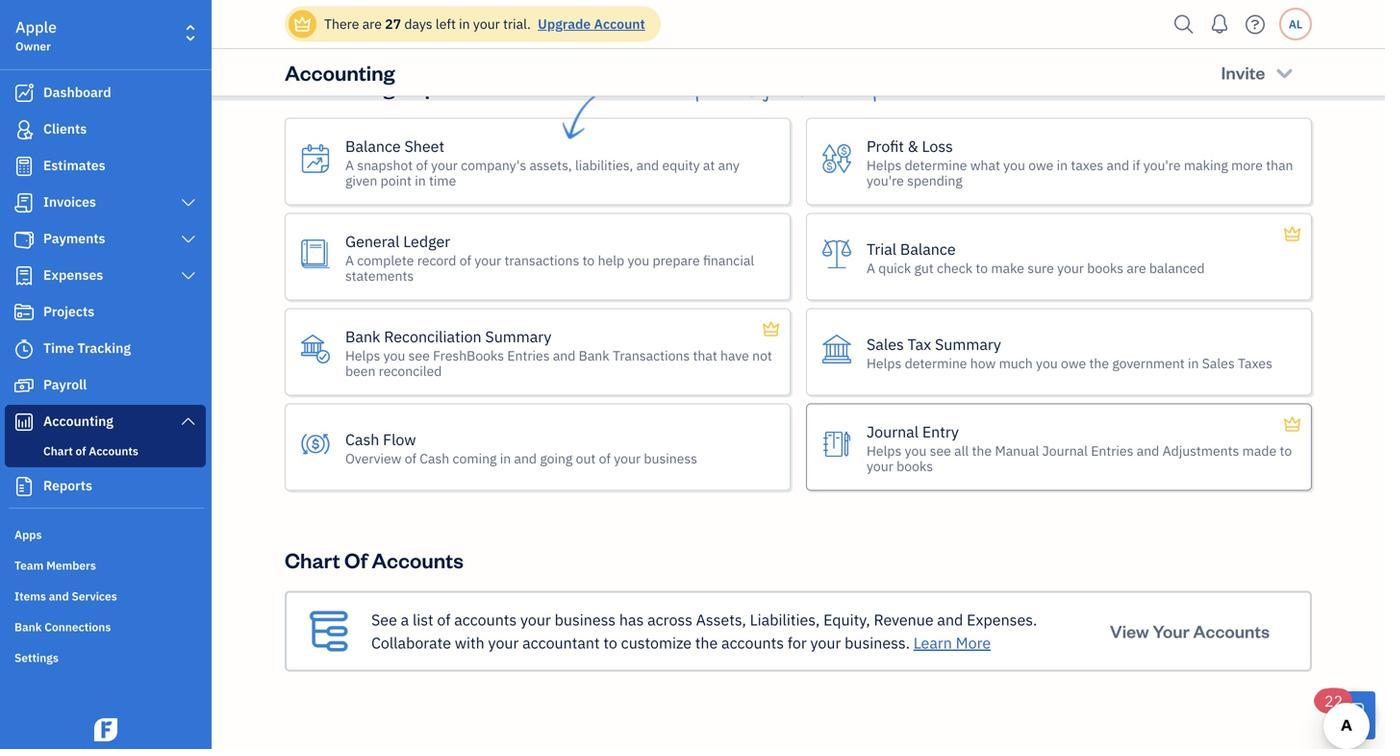Task type: vqa. For each thing, say whether or not it's contained in the screenshot.


Task type: describe. For each thing, give the bounding box(es) containing it.
2 horizontal spatial bank
[[579, 348, 610, 365]]

account
[[594, 15, 646, 33]]

bank for connections
[[14, 620, 42, 635]]

estimates link
[[5, 149, 206, 184]]

at
[[703, 157, 715, 175]]

not
[[753, 348, 773, 365]]

invite button
[[1205, 53, 1313, 92]]

entry
[[923, 423, 959, 443]]

helps inside journal entry helps you see all the manual journal entries and adjustments made to your books
[[867, 443, 902, 461]]

clients link
[[5, 113, 206, 147]]

bank for reconciliation
[[345, 327, 381, 348]]

payroll link
[[5, 369, 206, 403]]

&
[[908, 137, 919, 157]]

notifications image
[[1205, 5, 1236, 43]]

coming
[[453, 450, 497, 468]]

across
[[648, 611, 693, 631]]

connections
[[45, 620, 111, 635]]

statements
[[345, 268, 414, 285]]

you inside general ledger a complete record of your transactions to help you prepare financial statements
[[628, 252, 650, 270]]

get a snapshot of your financial position
[[624, 81, 931, 102]]

apple
[[15, 17, 57, 37]]

dashboard
[[43, 83, 111, 101]]

liabilities,
[[575, 157, 634, 175]]

loss
[[922, 137, 954, 157]]

bank connections
[[14, 620, 111, 635]]

chevron large down image for invoices
[[180, 195, 197, 211]]

books inside trial balance a quick gut check to make sure your books are balanced
[[1088, 260, 1124, 278]]

chart for chart of accounts
[[285, 547, 340, 575]]

help
[[598, 252, 625, 270]]

in inside balance sheet a snapshot of your company's assets, liabilities, and equity at any given point in time
[[415, 172, 426, 190]]

money image
[[13, 376, 36, 396]]

out
[[576, 450, 596, 468]]

summary for sales tax summary
[[935, 335, 1002, 355]]

manual
[[995, 443, 1040, 461]]

company's
[[461, 157, 527, 175]]

view your accounts
[[1110, 621, 1270, 643]]

dashboard image
[[13, 84, 36, 103]]

of inside general ledger a complete record of your transactions to help you prepare financial statements
[[460, 252, 472, 270]]

left
[[436, 15, 456, 33]]

owe inside profit & loss helps determine what you owe in taxes and if you're making more than you're spending
[[1029, 157, 1054, 175]]

1 horizontal spatial sales
[[1203, 355, 1235, 373]]

any
[[719, 157, 740, 175]]

accounts for chart of accounts
[[89, 444, 138, 459]]

payment image
[[13, 230, 36, 249]]

record
[[417, 252, 457, 270]]

journal entry helps you see all the manual journal entries and adjustments made to your books
[[867, 423, 1293, 476]]

general ledger a complete record of your transactions to help you prepare financial statements
[[345, 232, 755, 285]]

days
[[405, 15, 433, 33]]

time tracking link
[[5, 332, 206, 367]]

bank connections link
[[5, 612, 206, 641]]

expenses
[[43, 266, 103, 284]]

learn more link
[[914, 634, 991, 654]]

customize
[[621, 634, 692, 654]]

project image
[[13, 303, 36, 322]]

27
[[385, 15, 401, 33]]

crown image for bank reconciliation summary
[[762, 319, 781, 342]]

chevron large down image for expenses
[[180, 269, 197, 284]]

1 horizontal spatial you're
[[1144, 157, 1181, 175]]

client image
[[13, 120, 36, 140]]

get
[[624, 81, 650, 102]]

cash flow overview of cash coming in and going out of your business
[[345, 430, 698, 468]]

1 horizontal spatial journal
[[1043, 443, 1088, 461]]

0 horizontal spatial cash
[[345, 430, 380, 450]]

tax
[[908, 335, 932, 355]]

of inside the chart of accounts link
[[76, 444, 86, 459]]

reports inside 'link'
[[43, 477, 92, 495]]

list
[[413, 611, 434, 631]]

al
[[1289, 16, 1303, 32]]

taxes
[[1072, 157, 1104, 175]]

chart of accounts
[[43, 444, 138, 459]]

assets,
[[530, 157, 572, 175]]

go to help image
[[1241, 10, 1271, 39]]

a for get
[[655, 81, 664, 102]]

estimate image
[[13, 157, 36, 176]]

there are 27 days left in your trial. upgrade account
[[324, 15, 646, 33]]

projects link
[[5, 295, 206, 330]]

snapshot inside balance sheet a snapshot of your company's assets, liabilities, and equity at any given point in time
[[357, 157, 413, 175]]

business inside cash flow overview of cash coming in and going out of your business
[[644, 450, 698, 468]]

are inside trial balance a quick gut check to make sure your books are balanced
[[1127, 260, 1147, 278]]

payroll
[[43, 376, 87, 394]]

your
[[1153, 621, 1190, 643]]

a for balance sheet
[[345, 157, 354, 175]]

overview
[[345, 450, 402, 468]]

and inside cash flow overview of cash coming in and going out of your business
[[514, 450, 537, 468]]

been
[[345, 363, 376, 381]]

balance inside balance sheet a snapshot of your company's assets, liabilities, and equity at any given point in time
[[345, 137, 401, 157]]

main element
[[0, 0, 260, 750]]

helps for sales tax summary
[[867, 355, 902, 373]]

0 horizontal spatial you're
[[867, 172, 905, 190]]

if
[[1133, 157, 1141, 175]]

view your accounts link
[[1093, 613, 1288, 652]]

equity
[[663, 157, 700, 175]]

you inside journal entry helps you see all the manual journal entries and adjustments made to your books
[[905, 443, 927, 461]]

much
[[1000, 355, 1033, 373]]

in right left
[[459, 15, 470, 33]]

team members
[[14, 558, 96, 574]]

reconciled
[[379, 363, 442, 381]]

report image
[[13, 477, 36, 497]]

bank reconciliation summary helps you see freshbooks entries and bank transactions that have not been reconciled
[[345, 327, 773, 381]]

the inside journal entry helps you see all the manual journal entries and adjustments made to your books
[[972, 443, 992, 461]]

1 horizontal spatial accounts
[[722, 634, 784, 654]]

apps
[[14, 527, 42, 543]]

sheet
[[405, 137, 445, 157]]

balance inside trial balance a quick gut check to make sure your books are balanced
[[901, 240, 956, 260]]

trial.
[[503, 15, 531, 33]]

invite
[[1222, 61, 1266, 84]]

settings
[[14, 651, 59, 666]]

estimates
[[43, 156, 105, 174]]

a for trial balance
[[867, 260, 876, 278]]

your inside journal entry helps you see all the manual journal entries and adjustments made to your books
[[867, 458, 894, 476]]

you inside the sales tax summary helps determine how much you owe the government in sales taxes
[[1037, 355, 1058, 373]]

see inside journal entry helps you see all the manual journal entries and adjustments made to your books
[[930, 443, 952, 461]]

your inside balance sheet a snapshot of your company's assets, liabilities, and equity at any given point in time
[[431, 157, 458, 175]]

expenses link
[[5, 259, 206, 294]]

and inside profit & loss helps determine what you owe in taxes and if you're making more than you're spending
[[1107, 157, 1130, 175]]

entries inside journal entry helps you see all the manual journal entries and adjustments made to your books
[[1092, 443, 1134, 461]]

a for see
[[401, 611, 409, 631]]

chevron large down image for accounting
[[180, 414, 197, 429]]

adjustments
[[1163, 443, 1240, 461]]

you inside bank reconciliation summary helps you see freshbooks entries and bank transactions that have not been reconciled
[[384, 348, 405, 365]]

point
[[381, 172, 412, 190]]

government
[[1113, 355, 1185, 373]]

profit & loss helps determine what you owe in taxes and if you're making more than you're spending
[[867, 137, 1294, 190]]

chevrondown image
[[1274, 63, 1296, 82]]

chart image
[[13, 413, 36, 432]]

determine for loss
[[905, 157, 968, 175]]

accounts for chart of accounts
[[372, 547, 464, 575]]

0 horizontal spatial journal
[[867, 423, 919, 443]]



Task type: locate. For each thing, give the bounding box(es) containing it.
members
[[46, 558, 96, 574]]

crown image for journal entry
[[1283, 414, 1303, 437]]

reports down chart of accounts
[[43, 477, 92, 495]]

of
[[344, 547, 368, 575]]

business inside see a list of accounts your business has across assets, liabilities, equity, revenue and expenses. collaborate with your accountant to customize the accounts for your business.
[[555, 611, 616, 631]]

to right made at the bottom right of page
[[1280, 443, 1293, 461]]

summary inside bank reconciliation summary helps you see freshbooks entries and bank transactions that have not been reconciled
[[485, 327, 552, 348]]

see
[[371, 611, 397, 631]]

clients
[[43, 120, 87, 138]]

business right out
[[644, 450, 698, 468]]

the inside see a list of accounts your business has across assets, liabilities, equity, revenue and expenses. collaborate with your accountant to customize the accounts for your business.
[[696, 634, 718, 654]]

chart for chart of accounts
[[43, 444, 73, 459]]

the left government on the top right
[[1090, 355, 1110, 373]]

0 horizontal spatial balance
[[345, 137, 401, 157]]

1 vertical spatial the
[[972, 443, 992, 461]]

cash right "flow"
[[420, 450, 450, 468]]

determine for summary
[[905, 355, 968, 373]]

0 vertical spatial owe
[[1029, 157, 1054, 175]]

0 horizontal spatial owe
[[1029, 157, 1054, 175]]

a inside see a list of accounts your business has across assets, liabilities, equity, revenue and expenses. collaborate with your accountant to customize the accounts for your business.
[[401, 611, 409, 631]]

books inside journal entry helps you see all the manual journal entries and adjustments made to your books
[[897, 458, 934, 476]]

cash left "flow"
[[345, 430, 380, 450]]

position
[[873, 81, 931, 102]]

determine left what
[[905, 157, 968, 175]]

settings link
[[5, 643, 206, 672]]

0 vertical spatial accounts
[[89, 444, 138, 459]]

1 vertical spatial see
[[930, 443, 952, 461]]

1 vertical spatial are
[[1127, 260, 1147, 278]]

balance sheet a snapshot of your company's assets, liabilities, and equity at any given point in time
[[345, 137, 740, 190]]

crown image for trial balance
[[1283, 223, 1303, 246]]

0 horizontal spatial books
[[897, 458, 934, 476]]

1 horizontal spatial see
[[930, 443, 952, 461]]

a right get
[[655, 81, 664, 102]]

reconciliation
[[384, 327, 482, 348]]

helps inside bank reconciliation summary helps you see freshbooks entries and bank transactions that have not been reconciled
[[345, 348, 380, 365]]

1 vertical spatial financial
[[703, 252, 755, 270]]

1 horizontal spatial chart
[[285, 547, 340, 575]]

to left make
[[976, 260, 989, 278]]

gut
[[915, 260, 934, 278]]

summary
[[485, 327, 552, 348], [935, 335, 1002, 355]]

what
[[971, 157, 1001, 175]]

in left time
[[415, 172, 426, 190]]

0 horizontal spatial business
[[555, 611, 616, 631]]

collaborate
[[371, 634, 451, 654]]

1 vertical spatial balance
[[901, 240, 956, 260]]

1 vertical spatial business
[[555, 611, 616, 631]]

balance right trial
[[901, 240, 956, 260]]

in inside cash flow overview of cash coming in and going out of your business
[[500, 450, 511, 468]]

business up accountant at left
[[555, 611, 616, 631]]

0 vertical spatial are
[[363, 15, 382, 33]]

helps inside profit & loss helps determine what you owe in taxes and if you're making more than you're spending
[[867, 157, 902, 175]]

bank inside 'main' element
[[14, 620, 42, 635]]

snapshot right get
[[669, 81, 736, 102]]

a inside general ledger a complete record of your transactions to help you prepare financial statements
[[345, 252, 354, 270]]

revenue
[[874, 611, 934, 631]]

0 vertical spatial reports
[[399, 74, 476, 101]]

1 horizontal spatial summary
[[935, 335, 1002, 355]]

prepare
[[653, 252, 700, 270]]

chevron large down image up the chart of accounts link
[[180, 414, 197, 429]]

balance up given
[[345, 137, 401, 157]]

the down assets,
[[696, 634, 718, 654]]

time tracking
[[43, 339, 131, 357]]

1 vertical spatial snapshot
[[357, 157, 413, 175]]

2 vertical spatial accounts
[[1194, 621, 1270, 643]]

of inside see a list of accounts your business has across assets, liabilities, equity, revenue and expenses. collaborate with your accountant to customize the accounts for your business.
[[437, 611, 451, 631]]

chevron large down image
[[180, 195, 197, 211], [180, 269, 197, 284], [180, 414, 197, 429]]

to left customize
[[604, 634, 618, 654]]

a inside balance sheet a snapshot of your company's assets, liabilities, and equity at any given point in time
[[345, 157, 354, 175]]

1 horizontal spatial accounts
[[372, 547, 464, 575]]

1 horizontal spatial cash
[[420, 450, 450, 468]]

1 vertical spatial accounts
[[722, 634, 784, 654]]

1 horizontal spatial the
[[972, 443, 992, 461]]

reports link
[[5, 470, 206, 504]]

you right what
[[1004, 157, 1026, 175]]

check
[[937, 260, 973, 278]]

how
[[971, 355, 996, 373]]

and left going
[[514, 450, 537, 468]]

chart of accounts
[[285, 547, 464, 575]]

chevron large down image up chevron large down icon on the left top of the page
[[180, 195, 197, 211]]

entries right freshbooks
[[508, 348, 550, 365]]

2 vertical spatial chevron large down image
[[180, 414, 197, 429]]

0 vertical spatial entries
[[508, 348, 550, 365]]

0 vertical spatial chart
[[43, 444, 73, 459]]

summary down transactions
[[485, 327, 552, 348]]

see left all at the right bottom
[[930, 443, 952, 461]]

items and services
[[14, 589, 117, 604]]

of
[[741, 81, 756, 102], [416, 157, 428, 175], [460, 252, 472, 270], [76, 444, 86, 459], [405, 450, 417, 468], [599, 450, 611, 468], [437, 611, 451, 631]]

and left transactions
[[553, 348, 576, 365]]

1 horizontal spatial snapshot
[[669, 81, 736, 102]]

0 vertical spatial snapshot
[[669, 81, 736, 102]]

accounts up the with
[[454, 611, 517, 631]]

trial
[[867, 240, 897, 260]]

bank left transactions
[[579, 348, 610, 365]]

0 vertical spatial books
[[1088, 260, 1124, 278]]

items and services link
[[5, 581, 206, 610]]

accounting
[[285, 58, 395, 86], [285, 74, 395, 101], [43, 412, 114, 430]]

a left point
[[345, 157, 354, 175]]

1 horizontal spatial are
[[1127, 260, 1147, 278]]

chevron large down image inside invoices link
[[180, 195, 197, 211]]

1 vertical spatial chevron large down image
[[180, 269, 197, 284]]

to inside journal entry helps you see all the manual journal entries and adjustments made to your books
[[1280, 443, 1293, 461]]

0 horizontal spatial reports
[[43, 477, 92, 495]]

to inside general ledger a complete record of your transactions to help you prepare financial statements
[[583, 252, 595, 270]]

1 vertical spatial accounts
[[372, 547, 464, 575]]

1 horizontal spatial business
[[644, 450, 698, 468]]

1 vertical spatial determine
[[905, 355, 968, 373]]

entries inside bank reconciliation summary helps you see freshbooks entries and bank transactions that have not been reconciled
[[508, 348, 550, 365]]

2 horizontal spatial the
[[1090, 355, 1110, 373]]

accounts right your at the bottom right of the page
[[1194, 621, 1270, 643]]

0 horizontal spatial a
[[401, 611, 409, 631]]

accounts inside 'main' element
[[89, 444, 138, 459]]

business.
[[845, 634, 910, 654]]

dashboard link
[[5, 76, 206, 111]]

chart of accounts link
[[9, 440, 202, 463]]

and right the 'items'
[[49, 589, 69, 604]]

transactions
[[505, 252, 580, 270]]

and left equity
[[637, 157, 659, 175]]

there
[[324, 15, 359, 33]]

make
[[992, 260, 1025, 278]]

0 horizontal spatial bank
[[14, 620, 42, 635]]

your inside cash flow overview of cash coming in and going out of your business
[[614, 450, 641, 468]]

0 horizontal spatial accounts
[[89, 444, 138, 459]]

helps for profit & loss
[[867, 157, 902, 175]]

your inside general ledger a complete record of your transactions to help you prepare financial statements
[[475, 252, 502, 270]]

snapshot
[[669, 81, 736, 102], [357, 157, 413, 175]]

expenses.
[[967, 611, 1038, 631]]

reports up the sheet
[[399, 74, 476, 101]]

2 determine from the top
[[905, 355, 968, 373]]

helps left & on the right top
[[867, 157, 902, 175]]

0 horizontal spatial the
[[696, 634, 718, 654]]

0 horizontal spatial are
[[363, 15, 382, 33]]

22 button
[[1316, 689, 1376, 740]]

0 vertical spatial accounts
[[454, 611, 517, 631]]

given
[[345, 172, 378, 190]]

0 vertical spatial business
[[644, 450, 698, 468]]

accounts down accounting link
[[89, 444, 138, 459]]

learn more
[[914, 634, 991, 654]]

all
[[955, 443, 969, 461]]

and inside journal entry helps you see all the manual journal entries and adjustments made to your books
[[1137, 443, 1160, 461]]

chart of accounts image
[[310, 609, 348, 655]]

are left 27
[[363, 15, 382, 33]]

resource center badge image
[[1328, 692, 1376, 740]]

0 horizontal spatial financial
[[703, 252, 755, 270]]

0 vertical spatial chevron large down image
[[180, 195, 197, 211]]

chart inside 'main' element
[[43, 444, 73, 459]]

0 horizontal spatial summary
[[485, 327, 552, 348]]

that
[[693, 348, 718, 365]]

0 vertical spatial financial
[[799, 81, 869, 102]]

time
[[429, 172, 456, 190]]

freshbooks image
[[90, 719, 121, 742]]

owe left taxes
[[1029, 157, 1054, 175]]

and up learn more link
[[938, 611, 964, 631]]

accounts down assets,
[[722, 634, 784, 654]]

spending
[[908, 172, 963, 190]]

invoice image
[[13, 193, 36, 213]]

to inside trial balance a quick gut check to make sure your books are balanced
[[976, 260, 989, 278]]

helps left tax
[[867, 355, 902, 373]]

see
[[409, 348, 430, 365], [930, 443, 952, 461]]

more
[[956, 634, 991, 654]]

owe right the 'much'
[[1062, 355, 1087, 373]]

items
[[14, 589, 46, 604]]

and inside see a list of accounts your business has across assets, liabilities, equity, revenue and expenses. collaborate with your accountant to customize the accounts for your business.
[[938, 611, 964, 631]]

your inside trial balance a quick gut check to make sure your books are balanced
[[1058, 260, 1085, 278]]

1 vertical spatial a
[[401, 611, 409, 631]]

journal right manual
[[1043, 443, 1088, 461]]

in inside the sales tax summary helps determine how much you owe the government in sales taxes
[[1189, 355, 1200, 373]]

owe inside the sales tax summary helps determine how much you owe the government in sales taxes
[[1062, 355, 1087, 373]]

determine inside the sales tax summary helps determine how much you owe the government in sales taxes
[[905, 355, 968, 373]]

accounts for view your accounts
[[1194, 621, 1270, 643]]

has
[[620, 611, 644, 631]]

0 horizontal spatial snapshot
[[357, 157, 413, 175]]

you inside profit & loss helps determine what you owe in taxes and if you're making more than you're spending
[[1004, 157, 1026, 175]]

owe
[[1029, 157, 1054, 175], [1062, 355, 1087, 373]]

invoices
[[43, 193, 96, 211]]

and inside balance sheet a snapshot of your company's assets, liabilities, and equity at any given point in time
[[637, 157, 659, 175]]

helps for bank reconciliation summary
[[345, 348, 380, 365]]

accounting inside 'main' element
[[43, 412, 114, 430]]

1 horizontal spatial balance
[[901, 240, 956, 260]]

1 vertical spatial chart
[[285, 547, 340, 575]]

determine left how
[[905, 355, 968, 373]]

business
[[644, 450, 698, 468], [555, 611, 616, 631]]

1 horizontal spatial books
[[1088, 260, 1124, 278]]

to inside see a list of accounts your business has across assets, liabilities, equity, revenue and expenses. collaborate with your accountant to customize the accounts for your business.
[[604, 634, 618, 654]]

0 vertical spatial the
[[1090, 355, 1110, 373]]

of inside balance sheet a snapshot of your company's assets, liabilities, and equity at any given point in time
[[416, 157, 428, 175]]

1 vertical spatial books
[[897, 458, 934, 476]]

0 horizontal spatial accounts
[[454, 611, 517, 631]]

1 horizontal spatial financial
[[799, 81, 869, 102]]

chevron large down image down chevron large down icon on the left top of the page
[[180, 269, 197, 284]]

0 vertical spatial a
[[655, 81, 664, 102]]

in right government on the top right
[[1189, 355, 1200, 373]]

snapshot left time
[[357, 157, 413, 175]]

a left quick
[[867, 260, 876, 278]]

and inside items and services 'link'
[[49, 589, 69, 604]]

accounts
[[89, 444, 138, 459], [372, 547, 464, 575], [1194, 621, 1270, 643]]

time
[[43, 339, 74, 357]]

financial right prepare
[[703, 252, 755, 270]]

chevron large down image
[[180, 232, 197, 247]]

tracking
[[78, 339, 131, 357]]

bank up been
[[345, 327, 381, 348]]

0 vertical spatial balance
[[345, 137, 401, 157]]

upgrade
[[538, 15, 591, 33]]

invoices link
[[5, 186, 206, 220]]

a for general ledger
[[345, 252, 354, 270]]

making
[[1185, 157, 1229, 175]]

the right all at the right bottom
[[972, 443, 992, 461]]

the
[[1090, 355, 1110, 373], [972, 443, 992, 461], [696, 634, 718, 654]]

the inside the sales tax summary helps determine how much you owe the government in sales taxes
[[1090, 355, 1110, 373]]

with
[[455, 634, 485, 654]]

you're right if
[[1144, 157, 1181, 175]]

you're down profit
[[867, 172, 905, 190]]

services
[[72, 589, 117, 604]]

helps left reconciliation
[[345, 348, 380, 365]]

books right sure
[[1088, 260, 1124, 278]]

going
[[540, 450, 573, 468]]

equity,
[[824, 611, 871, 631]]

financial inside general ledger a complete record of your transactions to help you prepare financial statements
[[703, 252, 755, 270]]

1 horizontal spatial reports
[[399, 74, 476, 101]]

2 horizontal spatial accounts
[[1194, 621, 1270, 643]]

sales left tax
[[867, 335, 904, 355]]

entries left adjustments
[[1092, 443, 1134, 461]]

view
[[1110, 621, 1150, 643]]

journal left entry
[[867, 423, 919, 443]]

2 chevron large down image from the top
[[180, 269, 197, 284]]

1 vertical spatial owe
[[1062, 355, 1087, 373]]

1 horizontal spatial owe
[[1062, 355, 1087, 373]]

0 horizontal spatial see
[[409, 348, 430, 365]]

0 horizontal spatial chart
[[43, 444, 73, 459]]

1 vertical spatial reports
[[43, 477, 92, 495]]

see left freshbooks
[[409, 348, 430, 365]]

and
[[637, 157, 659, 175], [1107, 157, 1130, 175], [553, 348, 576, 365], [1137, 443, 1160, 461], [514, 450, 537, 468], [49, 589, 69, 604], [938, 611, 964, 631]]

accounts
[[454, 611, 517, 631], [722, 634, 784, 654]]

0 horizontal spatial entries
[[508, 348, 550, 365]]

in inside profit & loss helps determine what you owe in taxes and if you're making more than you're spending
[[1057, 157, 1068, 175]]

summary for bank reconciliation summary
[[485, 327, 552, 348]]

transactions
[[613, 348, 690, 365]]

have
[[721, 348, 750, 365]]

a left complete
[[345, 252, 354, 270]]

are left the balanced
[[1127, 260, 1147, 278]]

expense image
[[13, 267, 36, 286]]

to left help
[[583, 252, 595, 270]]

accountant
[[523, 634, 600, 654]]

summary right tax
[[935, 335, 1002, 355]]

you right been
[[384, 348, 405, 365]]

bank down the 'items'
[[14, 620, 42, 635]]

0 vertical spatial see
[[409, 348, 430, 365]]

in left taxes
[[1057, 157, 1068, 175]]

team
[[14, 558, 44, 574]]

and inside bank reconciliation summary helps you see freshbooks entries and bank transactions that have not been reconciled
[[553, 348, 576, 365]]

search image
[[1169, 10, 1200, 39]]

profit
[[867, 137, 905, 157]]

see inside bank reconciliation summary helps you see freshbooks entries and bank transactions that have not been reconciled
[[409, 348, 430, 365]]

1 horizontal spatial a
[[655, 81, 664, 102]]

books down entry
[[897, 458, 934, 476]]

accounts up "list"
[[372, 547, 464, 575]]

balanced
[[1150, 260, 1205, 278]]

assets,
[[696, 611, 747, 631]]

and left adjustments
[[1137, 443, 1160, 461]]

3 chevron large down image from the top
[[180, 414, 197, 429]]

helps
[[867, 157, 902, 175], [345, 348, 380, 365], [867, 355, 902, 373], [867, 443, 902, 461]]

connect your bank account to begin matching your bank transactions image
[[317, 0, 625, 12]]

complete
[[357, 252, 414, 270]]

1 horizontal spatial bank
[[345, 327, 381, 348]]

for
[[788, 634, 807, 654]]

helps inside the sales tax summary helps determine how much you owe the government in sales taxes
[[867, 355, 902, 373]]

chart left 'of'
[[285, 547, 340, 575]]

payments link
[[5, 222, 206, 257]]

0 vertical spatial determine
[[905, 157, 968, 175]]

you right the 'much'
[[1037, 355, 1058, 373]]

0 horizontal spatial sales
[[867, 335, 904, 355]]

determine inside profit & loss helps determine what you owe in taxes and if you're making more than you're spending
[[905, 157, 968, 175]]

flow
[[383, 430, 416, 450]]

timer image
[[13, 340, 36, 359]]

helps left entry
[[867, 443, 902, 461]]

financial left the 'position'
[[799, 81, 869, 102]]

you right help
[[628, 252, 650, 270]]

a left "list"
[[401, 611, 409, 631]]

in right coming
[[500, 450, 511, 468]]

1 vertical spatial entries
[[1092, 443, 1134, 461]]

trial balance a quick gut check to make sure your books are balanced
[[867, 240, 1205, 278]]

summary inside the sales tax summary helps determine how much you owe the government in sales taxes
[[935, 335, 1002, 355]]

entries
[[508, 348, 550, 365], [1092, 443, 1134, 461]]

and left if
[[1107, 157, 1130, 175]]

chart down accounting link
[[43, 444, 73, 459]]

1 horizontal spatial entries
[[1092, 443, 1134, 461]]

sales left taxes
[[1203, 355, 1235, 373]]

general
[[345, 232, 400, 252]]

a inside trial balance a quick gut check to make sure your books are balanced
[[867, 260, 876, 278]]

chevron large down image inside expenses link
[[180, 269, 197, 284]]

bank
[[345, 327, 381, 348], [579, 348, 610, 365], [14, 620, 42, 635]]

1 determine from the top
[[905, 157, 968, 175]]

you left all at the right bottom
[[905, 443, 927, 461]]

2 vertical spatial the
[[696, 634, 718, 654]]

crown image
[[293, 14, 313, 34], [1283, 223, 1303, 246], [762, 319, 781, 342], [1283, 414, 1303, 437]]

1 chevron large down image from the top
[[180, 195, 197, 211]]



